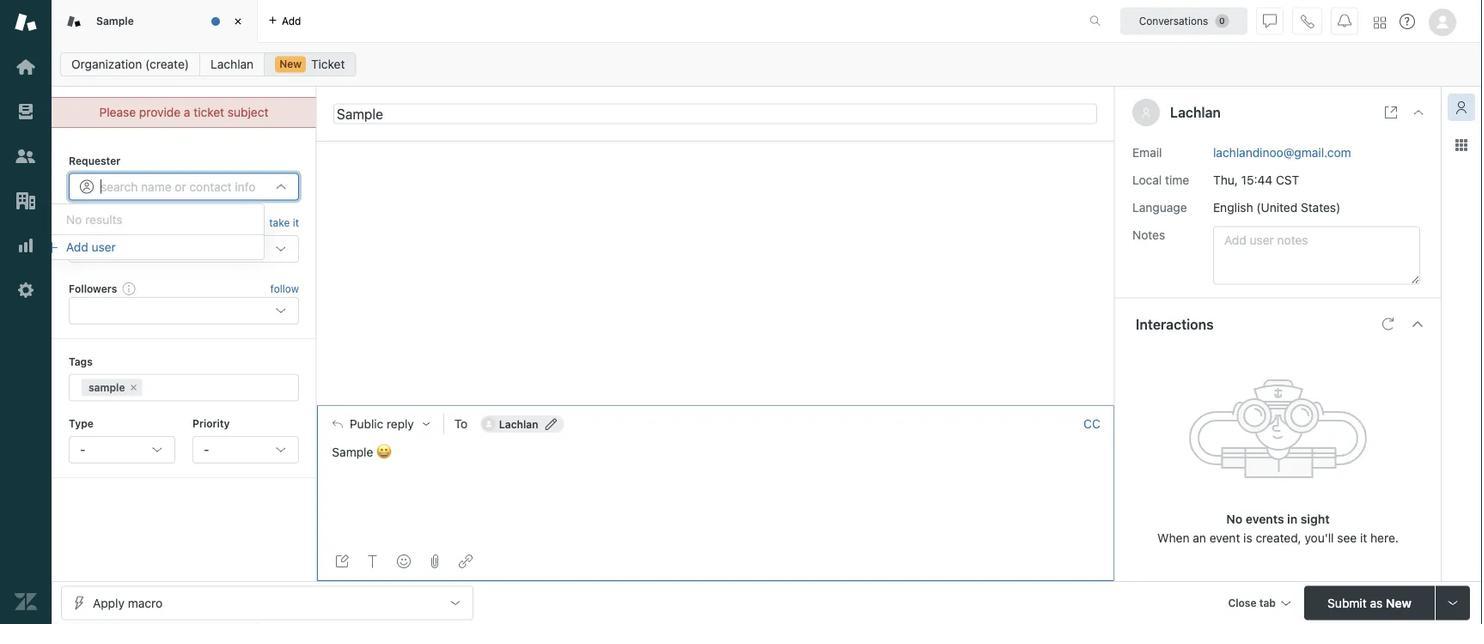 Task type: vqa. For each thing, say whether or not it's contained in the screenshot.
sight at the bottom
yes



Task type: describe. For each thing, give the bounding box(es) containing it.
cc
[[1084, 417, 1101, 432]]

notes
[[1133, 228, 1166, 242]]

apply
[[93, 596, 125, 611]]

apps image
[[1455, 138, 1469, 152]]

- for type
[[80, 443, 85, 457]]

Subject field
[[333, 104, 1098, 124]]

add user option
[[34, 235, 265, 260]]

lachlan inside secondary element
[[211, 57, 254, 71]]

conversations button
[[1121, 7, 1248, 35]]

draft mode image
[[335, 555, 349, 569]]

- for priority
[[204, 443, 209, 457]]

add button
[[258, 0, 312, 42]]

- button for type
[[69, 437, 175, 464]]

2 horizontal spatial lachlan
[[1171, 104, 1221, 121]]

is
[[1244, 531, 1253, 545]]

events
[[1246, 512, 1285, 526]]

sample tab
[[52, 0, 258, 43]]

submit as new
[[1328, 596, 1412, 611]]

add
[[282, 15, 301, 27]]

english
[[1214, 200, 1254, 214]]

english (united states)
[[1214, 200, 1341, 214]]

sample 😀️
[[332, 446, 389, 460]]

an
[[1193, 531, 1207, 545]]

reply
[[387, 417, 414, 432]]

local time
[[1133, 173, 1190, 187]]

2 vertical spatial lachlan
[[499, 419, 539, 431]]

views image
[[15, 101, 37, 123]]

organizations image
[[15, 190, 37, 212]]

thu,
[[1214, 173, 1238, 187]]

local
[[1133, 173, 1162, 187]]

please provide a ticket subject
[[99, 105, 269, 119]]

get started image
[[15, 56, 37, 78]]

here.
[[1371, 531, 1399, 545]]

sample for sample
[[96, 15, 134, 27]]

type
[[69, 418, 94, 430]]

Requester field
[[101, 179, 267, 195]]

add user
[[66, 240, 116, 254]]

user
[[92, 240, 116, 254]]

admin image
[[15, 279, 37, 302]]

close tab
[[1229, 598, 1276, 610]]

organization
[[71, 57, 142, 71]]

tags
[[69, 356, 93, 368]]

please
[[99, 105, 136, 119]]

to
[[454, 417, 468, 432]]

cst
[[1276, 173, 1300, 187]]

time
[[1165, 173, 1190, 187]]

results
[[85, 213, 123, 227]]

priority
[[193, 418, 230, 430]]

email
[[1133, 145, 1162, 159]]

see
[[1338, 531, 1357, 545]]

minimize composer image
[[709, 399, 722, 413]]

info on adding followers image
[[122, 282, 136, 296]]

zendesk products image
[[1374, 17, 1386, 29]]

(create)
[[145, 57, 189, 71]]

take it
[[269, 217, 299, 229]]

no for events
[[1227, 512, 1243, 526]]

add link (cmd k) image
[[459, 555, 473, 569]]

displays possible ticket submission types image
[[1446, 597, 1460, 611]]

new inside secondary element
[[280, 58, 302, 70]]

ticket
[[311, 57, 345, 71]]

no results
[[66, 213, 123, 227]]

states)
[[1301, 200, 1341, 214]]

insert emojis image
[[397, 555, 411, 569]]

Add user notes text field
[[1214, 227, 1421, 285]]

user image
[[1143, 108, 1150, 117]]

close image
[[229, 13, 247, 30]]

no for results
[[66, 213, 82, 227]]

cc button
[[1084, 417, 1101, 432]]

lachlandinoo@gmail.com image
[[482, 418, 496, 432]]

tab
[[1260, 598, 1276, 610]]

customer context image
[[1455, 101, 1469, 114]]

- button for priority
[[193, 437, 299, 464]]

apply macro
[[93, 596, 163, 611]]

notifications image
[[1338, 14, 1352, 28]]

it inside no events in sight when an event is created, you'll see it here.
[[1361, 531, 1368, 545]]

tabs tab list
[[52, 0, 1072, 43]]

zendesk image
[[15, 591, 37, 614]]



Task type: locate. For each thing, give the bounding box(es) containing it.
follow
[[270, 283, 299, 295]]

no
[[66, 213, 82, 227], [1227, 512, 1243, 526]]

take
[[269, 217, 290, 229]]

0 vertical spatial it
[[293, 217, 299, 229]]

0 horizontal spatial lachlan
[[211, 57, 254, 71]]

add
[[66, 240, 88, 254]]

(united
[[1257, 200, 1298, 214]]

a
[[184, 105, 190, 119]]

close tab button
[[1221, 587, 1298, 624]]

sight
[[1301, 512, 1330, 526]]

- down the type at bottom left
[[80, 443, 85, 457]]

Public reply composer text field
[[325, 443, 1107, 479]]

button displays agent's chat status as invisible. image
[[1263, 14, 1277, 28]]

0 horizontal spatial -
[[80, 443, 85, 457]]

0 vertical spatial no
[[66, 213, 82, 227]]

interactions
[[1136, 316, 1214, 333]]

1 horizontal spatial -
[[204, 443, 209, 457]]

1 vertical spatial it
[[1361, 531, 1368, 545]]

1 horizontal spatial - button
[[193, 437, 299, 464]]

customers image
[[15, 145, 37, 168]]

lachlan link
[[199, 52, 265, 76]]

lachlan
[[211, 57, 254, 71], [1171, 104, 1221, 121], [499, 419, 539, 431]]

thu, 15:44 cst
[[1214, 173, 1300, 187]]

no up event
[[1227, 512, 1243, 526]]

lachlan right 'lachlandinoo@gmail.com' icon
[[499, 419, 539, 431]]

organization (create)
[[71, 57, 189, 71]]

no inside requester list box
[[66, 213, 82, 227]]

subject
[[228, 105, 269, 119]]

submit
[[1328, 596, 1367, 611]]

lachlan right user image
[[1171, 104, 1221, 121]]

1 vertical spatial lachlan
[[1171, 104, 1221, 121]]

0 vertical spatial lachlan
[[211, 57, 254, 71]]

1 horizontal spatial lachlan
[[499, 419, 539, 431]]

1 - button from the left
[[69, 437, 175, 464]]

2 - button from the left
[[193, 437, 299, 464]]

sample
[[96, 15, 134, 27], [332, 446, 373, 460]]

it inside the take it button
[[293, 217, 299, 229]]

you'll
[[1305, 531, 1334, 545]]

1 horizontal spatial new
[[1386, 596, 1412, 611]]

1 horizontal spatial sample
[[332, 446, 373, 460]]

in
[[1288, 512, 1298, 526]]

1 horizontal spatial no
[[1227, 512, 1243, 526]]

2 - from the left
[[204, 443, 209, 457]]

sample for sample 😀️
[[332, 446, 373, 460]]

sample inside tab
[[96, 15, 134, 27]]

close image
[[1412, 106, 1426, 119]]

reporting image
[[15, 235, 37, 257]]

requester list box
[[34, 204, 265, 260]]

event
[[1210, 531, 1241, 545]]

follow button
[[270, 281, 299, 297]]

no inside no events in sight when an event is created, you'll see it here.
[[1227, 512, 1243, 526]]

1 vertical spatial sample
[[332, 446, 373, 460]]

1 - from the left
[[80, 443, 85, 457]]

public
[[350, 417, 384, 432]]

zendesk support image
[[15, 11, 37, 34]]

it
[[293, 217, 299, 229], [1361, 531, 1368, 545]]

as
[[1370, 596, 1383, 611]]

new left ticket
[[280, 58, 302, 70]]

- down priority
[[204, 443, 209, 457]]

1 vertical spatial new
[[1386, 596, 1412, 611]]

lachlan down close image
[[211, 57, 254, 71]]

when
[[1158, 531, 1190, 545]]

requester element
[[69, 173, 299, 201]]

0 vertical spatial sample
[[96, 15, 134, 27]]

new right as
[[1386, 596, 1412, 611]]

requester
[[69, 155, 121, 167]]

take it button
[[269, 214, 299, 232]]

no up add at the top left of the page
[[66, 213, 82, 227]]

format text image
[[366, 555, 380, 569]]

it right take
[[293, 217, 299, 229]]

add attachment image
[[428, 555, 442, 569]]

public reply button
[[317, 407, 443, 443]]

it right "see"
[[1361, 531, 1368, 545]]

close
[[1229, 598, 1257, 610]]

0 vertical spatial new
[[280, 58, 302, 70]]

view more details image
[[1385, 106, 1398, 119]]

sample inside public reply composer text box
[[332, 446, 373, 460]]

- button down priority
[[193, 437, 299, 464]]

0 horizontal spatial sample
[[96, 15, 134, 27]]

- button down the type at bottom left
[[69, 437, 175, 464]]

1 horizontal spatial it
[[1361, 531, 1368, 545]]

sample
[[89, 382, 125, 394]]

remove image
[[128, 383, 139, 393]]

- button
[[69, 437, 175, 464], [193, 437, 299, 464]]

public reply
[[350, 417, 414, 432]]

no events in sight when an event is created, you'll see it here.
[[1158, 512, 1399, 545]]

followers element
[[69, 298, 299, 325]]

-
[[80, 443, 85, 457], [204, 443, 209, 457]]

edit user image
[[545, 419, 557, 431]]

user image
[[1141, 107, 1152, 118]]

followers
[[69, 283, 117, 295]]

lachlandinoo@gmail.com
[[1214, 145, 1352, 159]]

15:44
[[1242, 173, 1273, 187]]

1 vertical spatial no
[[1227, 512, 1243, 526]]

main element
[[0, 0, 52, 625]]

language
[[1133, 200, 1187, 214]]

0 horizontal spatial - button
[[69, 437, 175, 464]]

macro
[[128, 596, 163, 611]]

0 horizontal spatial it
[[293, 217, 299, 229]]

😀️
[[377, 446, 389, 460]]

organization (create) button
[[60, 52, 200, 76]]

new
[[280, 58, 302, 70], [1386, 596, 1412, 611]]

conversations
[[1139, 15, 1209, 27]]

secondary element
[[52, 47, 1483, 82]]

ticket
[[194, 105, 224, 119]]

0 horizontal spatial new
[[280, 58, 302, 70]]

sample left 😀️
[[332, 446, 373, 460]]

0 horizontal spatial no
[[66, 213, 82, 227]]

created,
[[1256, 531, 1302, 545]]

sample up organization
[[96, 15, 134, 27]]

get help image
[[1400, 14, 1416, 29]]

provide
[[139, 105, 181, 119]]



